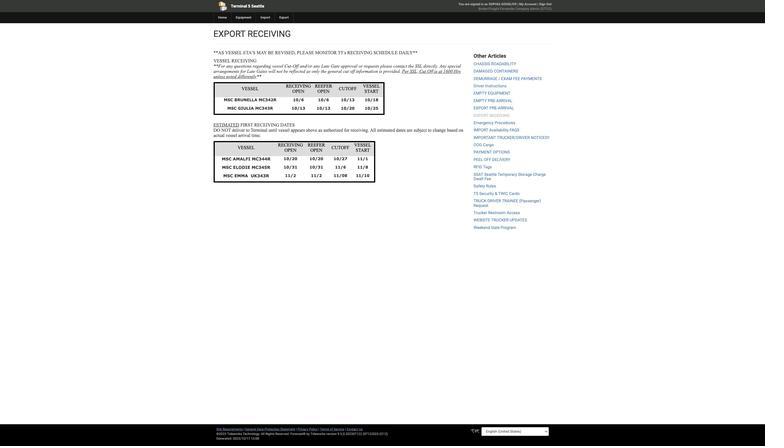 Task type: locate. For each thing, give the bounding box(es) containing it.
as right above
[[319, 128, 323, 133]]

open down appears
[[285, 148, 297, 153]]

gate down "trucker"
[[492, 225, 500, 230]]

to
[[246, 128, 250, 133], [428, 128, 432, 133]]

| left general
[[244, 428, 245, 432]]

forecast®
[[291, 433, 306, 436]]

seattle inside the other articles chassis roadability damaged containers demurrage / exam fee payments driver instructions empty equipment empty pre-arrival export pre-arrival export receiving emergency procedures import availability faqs important trucker/driver notices!! oog cargo payment options peel off delivery rfid tags ssat seattle temporary storage charge dwell fee safety rules t5 security & twic cards truck driver trainee (passenger) request trucker restroom access website trucker updates weekend gate program
[[485, 172, 497, 177]]

0 vertical spatial gate
[[331, 64, 340, 69]]

vessel
[[273, 64, 284, 69], [279, 128, 290, 133], [226, 133, 237, 138]]

for
[[241, 69, 246, 74], [345, 128, 350, 133]]

2 vertical spatial as
[[319, 128, 323, 133]]

0 vertical spatial vessel
[[273, 64, 284, 69]]

revised,
[[275, 50, 296, 55]]

for right authorized
[[345, 128, 350, 133]]

arrangements
[[214, 69, 240, 74]]

0 vertical spatial pre-
[[488, 98, 497, 103]]

are right "you" at the right top
[[465, 2, 470, 6]]

0 horizontal spatial for
[[241, 69, 246, 74]]

1 vertical spatial reefer open
[[308, 143, 325, 153]]

1 horizontal spatial to
[[428, 128, 432, 133]]

2 vertical spatial export
[[474, 113, 489, 118]]

1 vertical spatial reefer
[[308, 143, 325, 148]]

msc left giulia
[[228, 106, 237, 111]]

1 vertical spatial are
[[407, 128, 413, 133]]

emergency
[[474, 121, 494, 125]]

other articles chassis roadability damaged containers demurrage / exam fee payments driver instructions empty equipment empty pre-arrival export pre-arrival export receiving emergency procedures import availability faqs important trucker/driver notices!! oog cargo payment options peel off delivery rfid tags ssat seattle temporary storage charge dwell fee safety rules t5 security & twic cards truck driver trainee (passenger) request trucker restroom access website trucker updates weekend gate program
[[474, 53, 550, 230]]

gate inside the other articles chassis roadability damaged containers demurrage / exam fee payments driver instructions empty equipment empty pre-arrival export pre-arrival export receiving emergency procedures import availability faqs important trucker/driver notices!! oog cargo payment options peel off delivery rfid tags ssat seattle temporary storage charge dwell fee safety rules t5 security & twic cards truck driver trainee (passenger) request trucker restroom access website trucker updates weekend gate program
[[492, 225, 500, 230]]

contact
[[394, 64, 408, 69]]

export pre-arrival link
[[474, 106, 515, 110]]

1 10/6 from the left
[[293, 98, 304, 102]]

receiving up emergency procedures link
[[490, 113, 510, 118]]

cargo
[[484, 143, 494, 147]]

seattle
[[252, 4, 265, 8], [485, 172, 497, 177]]

1 to from the left
[[246, 128, 250, 133]]

off up reflected
[[293, 64, 299, 69]]

reefer open for mc344r
[[308, 143, 325, 153]]

demurrage
[[474, 76, 498, 81]]

0 vertical spatial off
[[293, 64, 299, 69]]

0 horizontal spatial to
[[246, 128, 250, 133]]

0 horizontal spatial seattle
[[252, 4, 265, 8]]

vessel start for mc344r
[[355, 143, 372, 153]]

articles
[[488, 53, 507, 59]]

are right dates
[[407, 128, 413, 133]]

start up 11/1
[[356, 148, 370, 153]]

1 horizontal spatial terminal
[[251, 128, 268, 133]]

vessel inside **for any questions regarding vessel cut-off and/or any late gate approval or requests please contact the ssl directly. any special arrangements for late gates will not be reflected as only the general cut off information is provided.
[[273, 64, 284, 69]]

**as
[[214, 50, 224, 55]]

1 horizontal spatial 10/31
[[310, 165, 324, 170]]

reefer for msc brunella mc342r
[[315, 84, 333, 89]]

1 vertical spatial as
[[307, 69, 311, 74]]

2 10/31 from the left
[[310, 165, 324, 170]]

10/25
[[365, 106, 379, 111]]

general
[[328, 69, 342, 74]]

mc345r
[[252, 165, 271, 170]]

empty pre-arrival link
[[474, 98, 513, 103]]

any up arrangements
[[227, 64, 233, 69]]

msc left elodie
[[222, 165, 232, 170]]

damaged containers link
[[474, 69, 519, 74]]

estimated
[[378, 128, 395, 133]]

1 horizontal spatial as
[[319, 128, 323, 133]]

vessel start up 11/1
[[355, 143, 372, 153]]

to down first
[[246, 128, 250, 133]]

1 vertical spatial start
[[356, 148, 370, 153]]

peel off delivery link
[[474, 157, 511, 162]]

1 vertical spatial for
[[345, 128, 350, 133]]

msc
[[224, 98, 233, 102], [228, 106, 237, 111], [222, 157, 232, 162], [222, 165, 232, 170], [224, 173, 233, 178]]

please
[[297, 50, 314, 55]]

2 horizontal spatial 10/20
[[341, 106, 355, 111]]

1 horizontal spatial off
[[428, 69, 434, 74]]

temporary
[[498, 172, 518, 177]]

procedures
[[495, 121, 516, 125]]

0 vertical spatial are
[[465, 2, 470, 6]]

0 vertical spatial receiving open
[[286, 84, 311, 94]]

vessel start for mc342r
[[363, 84, 380, 94]]

export up emergency
[[474, 113, 489, 118]]

2 horizontal spatial as
[[485, 2, 488, 6]]

msc left amalfi
[[222, 157, 232, 162]]

off down directly.
[[428, 69, 434, 74]]

for down questions
[[241, 69, 246, 74]]

are inside estimated first receiving dates do not deliver to terminal until vessel appears above as authorized for receiving. all estimated dates are subject to change based on actual vessel arrival time.
[[407, 128, 413, 133]]

1 is from the left
[[379, 69, 383, 74]]

be
[[268, 50, 274, 55]]

0 horizontal spatial are
[[407, 128, 413, 133]]

0 horizontal spatial gate
[[331, 64, 340, 69]]

1 vertical spatial seattle
[[485, 172, 497, 177]]

export down empty pre-arrival link
[[474, 106, 489, 110]]

1 vertical spatial late
[[247, 69, 256, 74]]

reefer
[[315, 84, 333, 89], [308, 143, 325, 148]]

0 vertical spatial the
[[409, 64, 414, 69]]

goodlive
[[502, 2, 517, 6]]

seattle right 5
[[252, 4, 265, 8]]

2 vertical spatial vessel
[[226, 133, 237, 138]]

technology.
[[243, 433, 260, 436]]

11/1
[[358, 157, 369, 161]]

msc for msc amalfi mc344r
[[222, 157, 232, 162]]

restroom
[[489, 211, 506, 215]]

1 horizontal spatial the
[[409, 64, 414, 69]]

off
[[485, 157, 492, 162]]

gate up the general
[[331, 64, 340, 69]]

2 horizontal spatial 10/13
[[341, 98, 355, 102]]

trucker/driver
[[498, 135, 531, 140]]

questions
[[234, 64, 252, 69]]

receiving open for msc amalfi mc344r
[[278, 143, 303, 153]]

0 vertical spatial vessel start
[[363, 84, 380, 94]]

msc amalfi mc344r
[[222, 157, 271, 162]]

1 vertical spatial receiving open
[[278, 143, 303, 153]]

1 vertical spatial gate
[[492, 225, 500, 230]]

the right only
[[321, 69, 327, 74]]

only
[[312, 69, 320, 74]]

receiving inside the other articles chassis roadability damaged containers demurrage / exam fee payments driver instructions empty equipment empty pre-arrival export pre-arrival export receiving emergency procedures import availability faqs important trucker/driver notices!! oog cargo payment options peel off delivery rfid tags ssat seattle temporary storage charge dwell fee safety rules t5 security & twic cards truck driver trainee (passenger) request trucker restroom access website trucker updates weekend gate program
[[490, 113, 510, 118]]

1 horizontal spatial are
[[465, 2, 470, 6]]

0 vertical spatial empty
[[474, 91, 487, 96]]

terminal left 5
[[231, 4, 247, 8]]

1 vertical spatial terminal
[[251, 128, 268, 133]]

0 horizontal spatial off
[[293, 64, 299, 69]]

terminal
[[231, 4, 247, 8], [251, 128, 268, 133]]

equipment
[[236, 16, 252, 19]]

mc342r
[[259, 98, 277, 102]]

to left change
[[428, 128, 432, 133]]

receiving open down appears
[[278, 143, 303, 153]]

arrival up procedures
[[499, 106, 515, 110]]

pre- down empty pre-arrival link
[[490, 106, 499, 110]]

1 vertical spatial vessel start
[[355, 143, 372, 153]]

1 horizontal spatial any
[[314, 64, 320, 69]]

rfid
[[474, 165, 483, 169]]

broker/freight
[[479, 7, 500, 11]]

trucker
[[474, 211, 488, 215]]

is inside per ssl, cut off is at 1600 hrs unless noted differently
[[435, 69, 438, 74]]

1 horizontal spatial 11/2
[[311, 174, 322, 178]]

vessel start up 10/18
[[363, 84, 380, 94]]

terminal inside estimated first receiving dates do not deliver to terminal until vessel appears above as authorized for receiving. all estimated dates are subject to change based on actual vessel arrival time.
[[251, 128, 268, 133]]

vessel down not
[[226, 133, 237, 138]]

2 is from the left
[[435, 69, 438, 74]]

| left my
[[518, 2, 519, 6]]

tideworks
[[311, 433, 326, 436]]

0 vertical spatial cutoff
[[339, 86, 357, 91]]

emergency procedures link
[[474, 121, 516, 125]]

| up forecast®
[[296, 428, 297, 432]]

1 vertical spatial export
[[474, 106, 489, 110]]

0 horizontal spatial any
[[227, 64, 233, 69]]

updates
[[510, 218, 528, 223]]

0 vertical spatial reefer open
[[315, 84, 333, 94]]

as down and/or
[[307, 69, 311, 74]]

©2023 tideworks
[[217, 433, 242, 436]]

cut
[[343, 69, 349, 74]]

giulia
[[238, 106, 254, 111]]

2212)
[[380, 433, 388, 436]]

uk343r
[[251, 173, 269, 178]]

0 vertical spatial terminal
[[231, 4, 247, 8]]

reefer open down only
[[315, 84, 333, 94]]

reefer open down above
[[308, 143, 325, 153]]

1 vertical spatial arrival
[[499, 106, 515, 110]]

exam
[[502, 76, 513, 81]]

**
[[257, 74, 262, 79]]

all
[[261, 433, 265, 436]]

driver
[[488, 199, 502, 203]]

chassis
[[474, 62, 491, 66]]

receiving open down reflected
[[286, 84, 311, 94]]

as inside you are signed in as sophia goodlive | my account | sign out broker/freight forwarder company admin (57721)
[[485, 2, 488, 6]]

0 horizontal spatial 10/6
[[293, 98, 304, 102]]

1 horizontal spatial for
[[345, 128, 350, 133]]

off inside per ssl, cut off is at 1600 hrs unless noted differently
[[428, 69, 434, 74]]

for inside estimated first receiving dates do not deliver to terminal until vessel appears above as authorized for receiving. all estimated dates are subject to change based on actual vessel arrival time.
[[345, 128, 350, 133]]

open down above
[[311, 148, 323, 153]]

receiving down appears
[[278, 143, 303, 148]]

1 vertical spatial empty
[[474, 98, 487, 103]]

sign out link
[[540, 2, 552, 6]]

arrival down equipment
[[497, 98, 513, 103]]

0 horizontal spatial the
[[321, 69, 327, 74]]

0 vertical spatial arrival
[[497, 98, 513, 103]]

msc left brunella
[[224, 98, 233, 102]]

0 horizontal spatial terminal
[[231, 4, 247, 8]]

export down home link
[[214, 29, 246, 39]]

0 vertical spatial for
[[241, 69, 246, 74]]

cutoff down cut at the top of page
[[339, 86, 357, 91]]

reefer down only
[[315, 84, 333, 89]]

reefer down above
[[308, 143, 325, 148]]

until
[[269, 128, 277, 133]]

truck
[[474, 199, 487, 203]]

safety rules link
[[474, 184, 497, 189]]

is
[[379, 69, 383, 74], [435, 69, 438, 74]]

do
[[214, 128, 220, 133]]

for inside **for any questions regarding vessel cut-off and/or any late gate approval or requests please contact the ssl directly. any special arrangements for late gates will not be reflected as only the general cut off information is provided.
[[241, 69, 246, 74]]

vessel up not
[[273, 64, 284, 69]]

receiving up until on the top of the page
[[254, 123, 280, 128]]

2 to from the left
[[428, 128, 432, 133]]

0 horizontal spatial as
[[307, 69, 311, 74]]

late up the general
[[322, 64, 330, 69]]

0 vertical spatial as
[[485, 2, 488, 6]]

export
[[280, 16, 289, 19]]

1 horizontal spatial seattle
[[485, 172, 497, 177]]

rights
[[266, 433, 275, 436]]

1 vertical spatial cutoff
[[332, 145, 350, 150]]

terminal up time.
[[251, 128, 268, 133]]

special
[[448, 64, 461, 69]]

us
[[359, 428, 363, 432]]

10/13 up dates
[[292, 106, 306, 111]]

0 vertical spatial late
[[322, 64, 330, 69]]

0 horizontal spatial is
[[379, 69, 383, 74]]

1 horizontal spatial gate
[[492, 225, 500, 230]]

1 horizontal spatial 10/6
[[318, 98, 329, 102]]

0 horizontal spatial 10/31
[[284, 165, 298, 170]]

not
[[222, 128, 231, 133]]

as right in at the top right
[[485, 2, 488, 6]]

start up 10/18
[[365, 89, 379, 94]]

late up differently
[[247, 69, 256, 74]]

1 11/2 from the left
[[285, 174, 296, 178]]

is left at
[[435, 69, 438, 74]]

vessel up msc brunella mc342r
[[242, 86, 259, 91]]

of
[[330, 428, 333, 432]]

is down "please"
[[379, 69, 383, 74]]

10/13 left 10/18
[[341, 98, 355, 102]]

are inside you are signed in as sophia goodlive | my account | sign out broker/freight forwarder company admin (57721)
[[465, 2, 470, 6]]

cutoff up 10/27
[[332, 145, 350, 150]]

arrival
[[239, 133, 251, 138]]

5
[[248, 4, 251, 8]]

seattle down tags
[[485, 172, 497, 177]]

amalfi
[[233, 157, 251, 162]]

1 horizontal spatial is
[[435, 69, 438, 74]]

0 vertical spatial start
[[365, 89, 379, 94]]

truck driver trainee (passenger) request link
[[474, 199, 542, 208]]

0 horizontal spatial 11/2
[[285, 174, 296, 178]]

10/13 up authorized
[[317, 106, 331, 111]]

vessel down dates
[[279, 128, 290, 133]]

10/20
[[341, 106, 355, 111], [284, 157, 298, 161], [310, 157, 324, 161]]

empty down the driver
[[474, 91, 487, 96]]

receiving down import link
[[248, 29, 291, 39]]

vessel
[[225, 50, 242, 55], [214, 58, 231, 63], [363, 84, 380, 89], [242, 86, 259, 91], [355, 143, 372, 148], [238, 145, 255, 150]]

any up only
[[314, 64, 320, 69]]

msc down msc elodie mc345r
[[224, 173, 233, 178]]

ssl,
[[410, 69, 419, 74]]

account
[[525, 2, 537, 6]]

the up ssl,
[[409, 64, 414, 69]]

1 vertical spatial off
[[428, 69, 434, 74]]

containers
[[494, 69, 519, 74]]

pre- down empty equipment 'link'
[[488, 98, 497, 103]]

mc343r
[[255, 106, 273, 111]]

arrival
[[497, 98, 513, 103], [499, 106, 515, 110]]

0 vertical spatial reefer
[[315, 84, 333, 89]]

empty down empty equipment 'link'
[[474, 98, 487, 103]]

dates
[[281, 123, 295, 128]]

0 vertical spatial seattle
[[252, 4, 265, 8]]



Task type: vqa. For each thing, say whether or not it's contained in the screenshot.
left 20RFR
no



Task type: describe. For each thing, give the bounding box(es) containing it.
hrs
[[454, 69, 461, 74]]

13:08
[[251, 437, 259, 441]]

authorized
[[324, 128, 343, 133]]

10/27
[[334, 157, 348, 161]]

vessel up 10/18
[[363, 84, 380, 89]]

open down only
[[318, 89, 330, 94]]

notices!!
[[532, 135, 550, 140]]

weekend gate program link
[[474, 225, 517, 230]]

gate inside **for any questions regarding vessel cut-off and/or any late gate approval or requests please contact the ssl directly. any special arrangements for late gates will not be reflected as only the general cut off information is provided.
[[331, 64, 340, 69]]

2 empty from the top
[[474, 98, 487, 103]]

1 empty from the top
[[474, 91, 487, 96]]

general data protection statement link
[[245, 428, 296, 432]]

off
[[350, 69, 355, 74]]

t5 security & twic cards link
[[474, 191, 520, 196]]

0 horizontal spatial 10/20
[[284, 157, 298, 161]]

mc344r
[[252, 157, 271, 162]]

start for mc342r
[[365, 89, 379, 94]]

oog cargo link
[[474, 143, 494, 147]]

msc for msc brunella mc342r
[[224, 98, 233, 102]]

safety
[[474, 184, 486, 189]]

my
[[520, 2, 524, 6]]

receiving up questions
[[232, 58, 257, 63]]

1 horizontal spatial 10/13
[[317, 106, 331, 111]]

delivery
[[493, 157, 511, 162]]

| up tideworks
[[319, 428, 320, 432]]

off inside **for any questions regarding vessel cut-off and/or any late gate approval or requests please contact the ssl directly. any special arrangements for late gates will not be reflected as only the general cut off information is provided.
[[293, 64, 299, 69]]

as inside estimated first receiving dates do not deliver to terminal until vessel appears above as authorized for receiving. all estimated dates are subject to change based on actual vessel arrival time.
[[319, 128, 323, 133]]

1 any from the left
[[227, 64, 233, 69]]

as inside **for any questions regarding vessel cut-off and/or any late gate approval or requests please contact the ssl directly. any special arrangements for late gates will not be reflected as only the general cut off information is provided.
[[307, 69, 311, 74]]

cut
[[420, 69, 427, 74]]

ssat seattle temporary storage charge dwell fee link
[[474, 172, 546, 181]]

cutoff for mc342r
[[339, 86, 357, 91]]

storage
[[519, 172, 533, 177]]

privacy
[[298, 428, 309, 432]]

subject
[[414, 128, 427, 133]]

twic
[[499, 191, 509, 196]]

requirements
[[223, 428, 243, 432]]

admin
[[531, 7, 540, 11]]

you
[[459, 2, 465, 6]]

msc brunella mc342r
[[224, 98, 277, 102]]

provided.
[[384, 69, 401, 74]]

| up 9.5.0.202307122
[[345, 428, 346, 432]]

seattle inside terminal 5 seattle link
[[252, 4, 265, 8]]

0 horizontal spatial 10/13
[[292, 106, 306, 111]]

reefer open for mc342r
[[315, 84, 333, 94]]

open down reflected
[[293, 89, 305, 94]]

protection
[[265, 428, 280, 432]]

charge
[[534, 172, 546, 177]]

directly.
[[424, 64, 439, 69]]

11/8
[[358, 165, 369, 170]]

2 11/2 from the left
[[311, 174, 322, 178]]

appears
[[291, 128, 305, 133]]

export link
[[275, 12, 293, 23]]

forwarder
[[501, 7, 515, 11]]

website
[[474, 218, 491, 223]]

eta's
[[243, 50, 256, 55]]

1 vertical spatial vessel
[[279, 128, 290, 133]]

1 horizontal spatial late
[[322, 64, 330, 69]]

vessel up msc amalfi mc344r
[[238, 145, 255, 150]]

1 horizontal spatial 10/20
[[310, 157, 324, 161]]

msc for msc giulia mc343r
[[228, 106, 237, 111]]

(07122023-
[[363, 433, 380, 436]]

monitor
[[316, 50, 337, 55]]

receiving inside estimated first receiving dates do not deliver to terminal until vessel appears above as authorized for receiving. all estimated dates are subject to change based on actual vessel arrival time.
[[254, 123, 280, 128]]

options
[[493, 150, 510, 155]]

1 vertical spatial pre-
[[490, 106, 499, 110]]

may
[[257, 50, 267, 55]]

&
[[495, 191, 498, 196]]

program
[[501, 225, 517, 230]]

elodie
[[233, 165, 251, 170]]

generated:
[[217, 437, 232, 441]]

dates
[[397, 128, 406, 133]]

reflected
[[290, 69, 306, 74]]

driver
[[474, 84, 485, 88]]

brunella
[[235, 98, 258, 102]]

actual
[[214, 133, 225, 138]]

equipment
[[488, 91, 511, 96]]

request
[[474, 203, 489, 208]]

**as vessel eta's may be revised, please monitor t5's receiving schedule daily**
[[214, 50, 418, 55]]

reefer for msc amalfi mc344r
[[308, 143, 325, 148]]

1 vertical spatial the
[[321, 69, 327, 74]]

sophia
[[489, 2, 501, 6]]

per ssl, cut off is at 1600 hrs unless noted differently
[[214, 69, 461, 79]]

/
[[499, 76, 501, 81]]

equipment link
[[231, 12, 256, 23]]

import availability faqs link
[[474, 128, 520, 133]]

cutoff for mc344r
[[332, 145, 350, 150]]

2 10/6 from the left
[[318, 98, 329, 102]]

contact us link
[[347, 428, 363, 432]]

receiving down reflected
[[286, 84, 311, 89]]

0 horizontal spatial late
[[247, 69, 256, 74]]

is inside **for any questions regarding vessel cut-off and/or any late gate approval or requests please contact the ssl directly. any special arrangements for late gates will not be reflected as only the general cut off information is provided.
[[379, 69, 383, 74]]

receiving open for msc brunella mc342r
[[286, 84, 311, 94]]

availability
[[490, 128, 509, 133]]

receiving up or
[[348, 50, 373, 55]]

(passenger)
[[520, 199, 542, 203]]

any
[[440, 64, 447, 69]]

terms
[[320, 428, 330, 432]]

start for mc344r
[[356, 148, 370, 153]]

please
[[381, 64, 393, 69]]

vessel up 11/1
[[355, 143, 372, 148]]

| left sign
[[538, 2, 539, 6]]

0 vertical spatial export
[[214, 29, 246, 39]]

policy
[[309, 428, 318, 432]]

important
[[474, 135, 497, 140]]

import
[[261, 16, 271, 19]]

requests
[[364, 64, 380, 69]]

cards
[[510, 191, 520, 196]]

oog
[[474, 143, 483, 147]]

receiving. all
[[351, 128, 376, 133]]

daily**
[[399, 50, 418, 55]]

deliver
[[232, 128, 245, 133]]

2 any from the left
[[314, 64, 320, 69]]

fee
[[514, 76, 521, 81]]

reserved.
[[276, 433, 290, 436]]

site
[[217, 428, 222, 432]]

dwell
[[474, 177, 484, 181]]

in
[[482, 2, 484, 6]]

vessel up vessel receiving
[[225, 50, 242, 55]]

msc for msc emma  uk343r
[[224, 173, 233, 178]]

approval
[[341, 64, 358, 69]]

msc for msc elodie mc345r
[[222, 165, 232, 170]]

sign
[[540, 2, 546, 6]]

company
[[516, 7, 530, 11]]

information
[[356, 69, 378, 74]]

msc emma  uk343r
[[224, 173, 269, 178]]

1 10/31 from the left
[[284, 165, 298, 170]]

vessel up '**for'
[[214, 58, 231, 63]]



